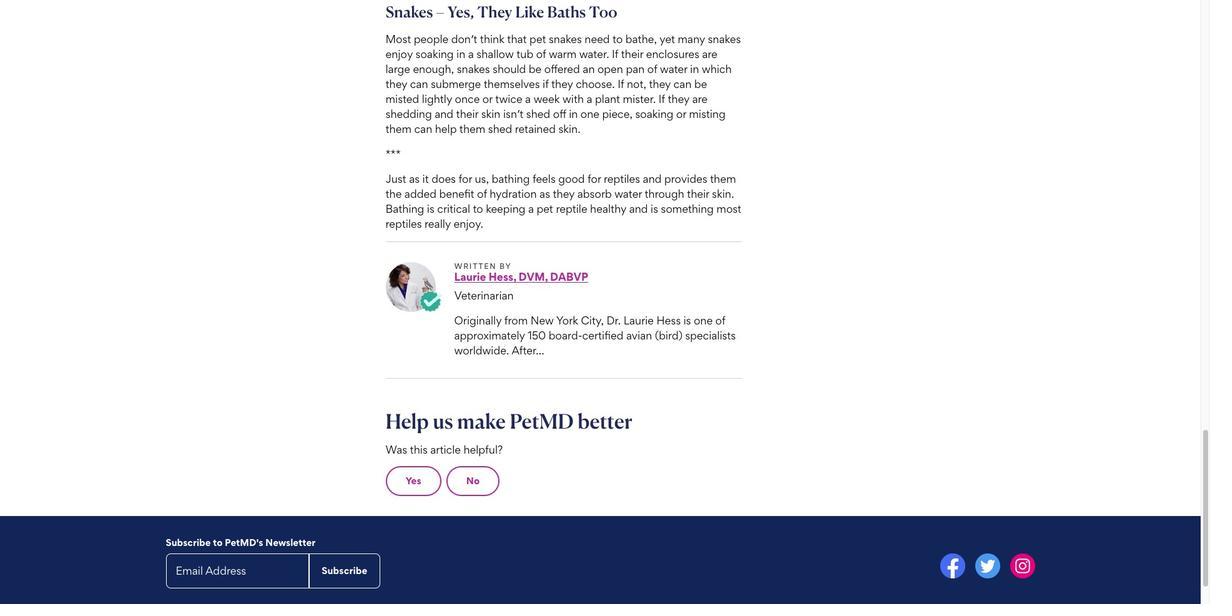 Task type: locate. For each thing, give the bounding box(es) containing it.
their up something
[[687, 188, 709, 201]]

for left the "us,"
[[459, 173, 472, 186]]

shed
[[526, 108, 550, 121], [488, 123, 512, 136]]

2 vertical spatial if
[[659, 93, 665, 106]]

their
[[621, 48, 643, 61], [456, 108, 478, 121], [687, 188, 709, 201]]

0 horizontal spatial in
[[457, 48, 465, 61]]

1 horizontal spatial for
[[588, 173, 601, 186]]

benefit
[[439, 188, 474, 201]]

0 horizontal spatial reptiles
[[386, 218, 422, 231]]

laurie hess, dvm, dabvp image
[[386, 263, 436, 312]]

0 horizontal spatial is
[[427, 203, 434, 216]]

0 horizontal spatial their
[[456, 108, 478, 121]]

water.
[[579, 48, 609, 61]]

soaking down mister.
[[635, 108, 673, 121]]

1 vertical spatial are
[[692, 93, 708, 106]]

None email field
[[166, 554, 309, 589]]

pet inside most people don't think that pet snakes need to bathe, yet many snakes enjoy soaking in a shallow tub of warm water. if their enclosures are large enough, snakes should be offered an open pan of water in which they can submerge themselves if they choose. if not, they can be misted lightly once or twice a week with a plant mister. if they are shedding and their skin isn't shed off in one piece, soaking or misting them can help them shed retained skin.
[[530, 33, 546, 46]]

snakes up warm
[[549, 33, 582, 46]]

them up most
[[710, 173, 736, 186]]

laurie up avian
[[624, 314, 654, 327]]

to right need
[[613, 33, 623, 46]]

if left not,
[[618, 78, 624, 91]]

can
[[410, 78, 428, 91], [674, 78, 692, 91], [414, 123, 432, 136]]

a inside just as it does for us, bathing feels good for reptiles and provides them the added benefit of hydration as they absorb water through their skin. bathing is critical to keeping a pet reptile healthy and is something most reptiles really enjoy.
[[528, 203, 534, 216]]

0 horizontal spatial or
[[483, 93, 493, 106]]

certified
[[582, 329, 623, 342]]

to
[[613, 33, 623, 46], [473, 203, 483, 216], [213, 537, 223, 549]]

pet up tub at the top left of the page
[[530, 33, 546, 46]]

0 vertical spatial as
[[409, 173, 420, 186]]

a down hydration
[[528, 203, 534, 216]]

1 vertical spatial to
[[473, 203, 483, 216]]

0 horizontal spatial water
[[615, 188, 642, 201]]

reptiles down the bathing
[[386, 218, 422, 231]]

a down choose.
[[587, 93, 592, 106]]

0 horizontal spatial to
[[213, 537, 223, 549]]

1 horizontal spatial in
[[569, 108, 578, 121]]

article
[[430, 444, 461, 457]]

skin. inside just as it does for us, bathing feels good for reptiles and provides them the added benefit of hydration as they absorb water through their skin. bathing is critical to keeping a pet reptile healthy and is something most reptiles really enjoy.
[[712, 188, 734, 201]]

is down through
[[651, 203, 658, 216]]

2 horizontal spatial in
[[690, 63, 699, 76]]

0 vertical spatial skin.
[[558, 123, 581, 136]]

of inside the originally from new york city, dr. laurie hess is one of approximately 150 board-certified avian (bird) specialists worldwide. after...
[[715, 314, 725, 327]]

as down "feels"
[[540, 188, 550, 201]]

0 horizontal spatial for
[[459, 173, 472, 186]]

1 horizontal spatial be
[[694, 78, 707, 91]]

they down offered
[[551, 78, 573, 91]]

of up specialists
[[715, 314, 725, 327]]

one up specialists
[[694, 314, 713, 327]]

1 vertical spatial their
[[456, 108, 478, 121]]

1 horizontal spatial water
[[660, 63, 687, 76]]

don't
[[451, 33, 477, 46]]

soaking up enough,
[[416, 48, 454, 61]]

1 vertical spatial reptiles
[[386, 218, 422, 231]]

it
[[422, 173, 429, 186]]

they
[[386, 78, 407, 91], [551, 78, 573, 91], [649, 78, 671, 91], [668, 93, 690, 106], [553, 188, 575, 201]]

skin.
[[558, 123, 581, 136], [712, 188, 734, 201]]

1 horizontal spatial shed
[[526, 108, 550, 121]]

and down through
[[629, 203, 648, 216]]

in left which
[[690, 63, 699, 76]]

if
[[543, 78, 549, 91]]

are
[[702, 48, 718, 61], [692, 93, 708, 106]]

1 horizontal spatial subscribe
[[322, 565, 367, 577]]

laurie inside written by laurie hess, dvm, dabvp veterinarian
[[454, 271, 486, 284]]

–
[[436, 2, 444, 21]]

was
[[386, 444, 407, 457]]

0 horizontal spatial one
[[581, 108, 600, 121]]

if right mister.
[[659, 93, 665, 106]]

for up absorb
[[588, 173, 601, 186]]

board-
[[549, 329, 582, 342]]

1 horizontal spatial one
[[694, 314, 713, 327]]

subscribe inside 'button'
[[322, 565, 367, 577]]

1 horizontal spatial snakes
[[549, 33, 582, 46]]

large
[[386, 63, 410, 76]]

2 horizontal spatial them
[[710, 173, 736, 186]]

0 vertical spatial their
[[621, 48, 643, 61]]

of inside just as it does for us, bathing feels good for reptiles and provides them the added benefit of hydration as they absorb water through their skin. bathing is critical to keeping a pet reptile healthy and is something most reptiles really enjoy.
[[477, 188, 487, 201]]

laurie
[[454, 271, 486, 284], [624, 314, 654, 327]]

help
[[435, 123, 457, 136]]

to inside just as it does for us, bathing feels good for reptiles and provides them the added benefit of hydration as they absorb water through their skin. bathing is critical to keeping a pet reptile healthy and is something most reptiles really enjoy.
[[473, 203, 483, 216]]

0 horizontal spatial subscribe
[[166, 537, 211, 549]]

snakes up which
[[708, 33, 741, 46]]

of right tub at the top left of the page
[[536, 48, 546, 61]]

0 vertical spatial be
[[529, 63, 542, 76]]

not,
[[627, 78, 646, 91]]

their inside just as it does for us, bathing feels good for reptiles and provides them the added benefit of hydration as they absorb water through their skin. bathing is critical to keeping a pet reptile healthy and is something most reptiles really enjoy.
[[687, 188, 709, 201]]

0 horizontal spatial shed
[[488, 123, 512, 136]]

laurie inside the originally from new york city, dr. laurie hess is one of approximately 150 board-certified avian (bird) specialists worldwide. after...
[[624, 314, 654, 327]]

1 vertical spatial or
[[676, 108, 686, 121]]

york
[[556, 314, 578, 327]]

1 vertical spatial water
[[615, 188, 642, 201]]

dr.
[[607, 314, 621, 327]]

in down don't
[[457, 48, 465, 61]]

their up "pan"
[[621, 48, 643, 61]]

them down shedding in the top left of the page
[[386, 123, 412, 136]]

them down 'skin'
[[459, 123, 485, 136]]

week
[[534, 93, 560, 106]]

which
[[702, 63, 732, 76]]

bathing
[[386, 203, 424, 216]]

reptiles
[[604, 173, 640, 186], [386, 218, 422, 231]]

0 vertical spatial are
[[702, 48, 718, 61]]

is up really
[[427, 203, 434, 216]]

was this article helpful?
[[386, 444, 503, 457]]

0 vertical spatial water
[[660, 63, 687, 76]]

is right hess
[[684, 314, 691, 327]]

laurie up veterinarian
[[454, 271, 486, 284]]

yes,
[[448, 2, 474, 21]]

is inside the originally from new york city, dr. laurie hess is one of approximately 150 board-certified avian (bird) specialists worldwide. after...
[[684, 314, 691, 327]]

bathe,
[[626, 33, 657, 46]]

if up open
[[612, 48, 618, 61]]

1 vertical spatial pet
[[537, 203, 553, 216]]

0 vertical spatial in
[[457, 48, 465, 61]]

snakes up submerge
[[457, 63, 490, 76]]

shed down 'skin'
[[488, 123, 512, 136]]

subscribe
[[166, 537, 211, 549], [322, 565, 367, 577]]

are up which
[[702, 48, 718, 61]]

skin. down off
[[558, 123, 581, 136]]

0 vertical spatial if
[[612, 48, 618, 61]]

1 horizontal spatial as
[[540, 188, 550, 201]]

if
[[612, 48, 618, 61], [618, 78, 624, 91], [659, 93, 665, 106]]

0 horizontal spatial skin.
[[558, 123, 581, 136]]

2 vertical spatial in
[[569, 108, 578, 121]]

in
[[457, 48, 465, 61], [690, 63, 699, 76], [569, 108, 578, 121]]

baths
[[547, 2, 586, 21]]

1 horizontal spatial their
[[621, 48, 643, 61]]

2 vertical spatial their
[[687, 188, 709, 201]]

by
[[500, 262, 512, 271]]

and up help
[[435, 108, 453, 121]]

0 horizontal spatial laurie
[[454, 271, 486, 284]]

their down once
[[456, 108, 478, 121]]

people
[[414, 33, 448, 46]]

be down which
[[694, 78, 707, 91]]

are up 'misting'
[[692, 93, 708, 106]]

2 horizontal spatial their
[[687, 188, 709, 201]]

can down shedding in the top left of the page
[[414, 123, 432, 136]]

really
[[425, 218, 451, 231]]

as left it
[[409, 173, 420, 186]]

1 horizontal spatial laurie
[[624, 314, 654, 327]]

or left 'misting'
[[676, 108, 686, 121]]

2 horizontal spatial is
[[684, 314, 691, 327]]

to left petmd's
[[213, 537, 223, 549]]

does
[[432, 173, 456, 186]]

of
[[536, 48, 546, 61], [647, 63, 657, 76], [477, 188, 487, 201], [715, 314, 725, 327]]

1 vertical spatial skin.
[[712, 188, 734, 201]]

1 horizontal spatial to
[[473, 203, 483, 216]]

one
[[581, 108, 600, 121], [694, 314, 713, 327]]

0 vertical spatial or
[[483, 93, 493, 106]]

and up through
[[643, 173, 662, 186]]

one inside most people don't think that pet snakes need to bathe, yet many snakes enjoy soaking in a shallow tub of warm water. if their enclosures are large enough, snakes should be offered an open pan of water in which they can submerge themselves if they choose. if not, they can be misted lightly once or twice a week with a plant mister. if they are shedding and their skin isn't shed off in one piece, soaking or misting them can help them shed retained skin.
[[581, 108, 600, 121]]

0 vertical spatial shed
[[526, 108, 550, 121]]

water down enclosures
[[660, 63, 687, 76]]

1 horizontal spatial reptiles
[[604, 173, 640, 186]]

us
[[433, 409, 453, 434]]

this
[[410, 444, 428, 457]]

good
[[558, 173, 585, 186]]

piece,
[[602, 108, 633, 121]]

can down enough,
[[410, 78, 428, 91]]

water up healthy
[[615, 188, 642, 201]]

better
[[578, 409, 633, 434]]

snakes
[[386, 2, 433, 21]]

us,
[[475, 173, 489, 186]]

off
[[553, 108, 566, 121]]

2 vertical spatial and
[[629, 203, 648, 216]]

avian
[[626, 329, 652, 342]]

0 vertical spatial and
[[435, 108, 453, 121]]

0 vertical spatial laurie
[[454, 271, 486, 284]]

1 horizontal spatial or
[[676, 108, 686, 121]]

0 vertical spatial soaking
[[416, 48, 454, 61]]

1 vertical spatial soaking
[[635, 108, 673, 121]]

help us make petmd better
[[386, 409, 633, 434]]

1 vertical spatial laurie
[[624, 314, 654, 327]]

(bird)
[[655, 329, 683, 342]]

helpful?
[[464, 444, 503, 457]]

0 vertical spatial to
[[613, 33, 623, 46]]

0 vertical spatial subscribe
[[166, 537, 211, 549]]

like
[[515, 2, 544, 21]]

most people don't think that pet snakes need to bathe, yet many snakes enjoy soaking in a shallow tub of warm water. if their enclosures are large enough, snakes should be offered an open pan of water in which they can submerge themselves if they choose. if not, they can be misted lightly once or twice a week with a plant mister. if they are shedding and their skin isn't shed off in one piece, soaking or misting them can help them shed retained skin.
[[386, 33, 741, 136]]

most
[[386, 33, 411, 46]]

of down the "us,"
[[477, 188, 487, 201]]

lightly
[[422, 93, 452, 106]]

mister.
[[623, 93, 656, 106]]

pet
[[530, 33, 546, 46], [537, 203, 553, 216]]

0 horizontal spatial be
[[529, 63, 542, 76]]

2 vertical spatial to
[[213, 537, 223, 549]]

1 vertical spatial shed
[[488, 123, 512, 136]]

feels
[[533, 173, 556, 186]]

hess
[[657, 314, 681, 327]]

twitter image
[[975, 554, 1000, 579]]

originally from new york city, dr. laurie hess is one of approximately 150 board-certified avian (bird) specialists worldwide. after...
[[454, 314, 736, 357]]

and inside most people don't think that pet snakes need to bathe, yet many snakes enjoy soaking in a shallow tub of warm water. if their enclosures are large enough, snakes should be offered an open pan of water in which they can submerge themselves if they choose. if not, they can be misted lightly once or twice a week with a plant mister. if they are shedding and their skin isn't shed off in one piece, soaking or misting them can help them shed retained skin.
[[435, 108, 453, 121]]

1 vertical spatial subscribe
[[322, 565, 367, 577]]

to inside most people don't think that pet snakes need to bathe, yet many snakes enjoy soaking in a shallow tub of warm water. if their enclosures are large enough, snakes should be offered an open pan of water in which they can submerge themselves if they choose. if not, they can be misted lightly once or twice a week with a plant mister. if they are shedding and their skin isn't shed off in one piece, soaking or misting them can help them shed retained skin.
[[613, 33, 623, 46]]

to up enjoy. in the top of the page
[[473, 203, 483, 216]]

skin. up most
[[712, 188, 734, 201]]

yes
[[406, 475, 421, 487]]

0 vertical spatial one
[[581, 108, 600, 121]]

0 horizontal spatial soaking
[[416, 48, 454, 61]]

offered
[[544, 63, 580, 76]]

they down good on the top left of page
[[553, 188, 575, 201]]

be down tub at the top left of the page
[[529, 63, 542, 76]]

reptiles up absorb
[[604, 173, 640, 186]]

0 horizontal spatial as
[[409, 173, 420, 186]]

a
[[468, 48, 474, 61], [525, 93, 531, 106], [587, 93, 592, 106], [528, 203, 534, 216]]

in right off
[[569, 108, 578, 121]]

or up 'skin'
[[483, 93, 493, 106]]

1 horizontal spatial skin.
[[712, 188, 734, 201]]

0 vertical spatial pet
[[530, 33, 546, 46]]

pet left 'reptile'
[[537, 203, 553, 216]]

warm
[[549, 48, 577, 61]]

2 horizontal spatial to
[[613, 33, 623, 46]]

one down with
[[581, 108, 600, 121]]

shed up retained
[[526, 108, 550, 121]]

1 vertical spatial one
[[694, 314, 713, 327]]

submerge
[[431, 78, 481, 91]]

0 vertical spatial reptiles
[[604, 173, 640, 186]]

2 horizontal spatial snakes
[[708, 33, 741, 46]]



Task type: vqa. For each thing, say whether or not it's contained in the screenshot.
HOME link
no



Task type: describe. For each thing, give the bounding box(es) containing it.
1 horizontal spatial them
[[459, 123, 485, 136]]

tub
[[517, 48, 533, 61]]

absorb
[[577, 188, 612, 201]]

something
[[661, 203, 714, 216]]

0 horizontal spatial them
[[386, 123, 412, 136]]

0 horizontal spatial snakes
[[457, 63, 490, 76]]

laurie hess, dvm, dabvp link
[[454, 271, 588, 284]]

new
[[531, 314, 554, 327]]

make
[[457, 409, 506, 434]]

subscribe for subscribe
[[322, 565, 367, 577]]

2 for from the left
[[588, 173, 601, 186]]

misting
[[689, 108, 726, 121]]

isn't
[[503, 108, 524, 121]]

with
[[563, 93, 584, 106]]

1 horizontal spatial soaking
[[635, 108, 673, 121]]

water inside most people don't think that pet snakes need to bathe, yet many snakes enjoy soaking in a shallow tub of warm water. if their enclosures are large enough, snakes should be offered an open pan of water in which they can submerge themselves if they choose. if not, they can be misted lightly once or twice a week with a plant mister. if they are shedding and their skin isn't shed off in one piece, soaking or misting them can help them shed retained skin.
[[660, 63, 687, 76]]

they up 'misting'
[[668, 93, 690, 106]]

subscribe button
[[309, 554, 380, 589]]

shallow
[[477, 48, 514, 61]]

reptile
[[556, 203, 587, 216]]

written
[[454, 262, 497, 271]]

twice
[[495, 93, 522, 106]]

can down enclosures
[[674, 78, 692, 91]]

plant
[[595, 93, 620, 106]]

themselves
[[484, 78, 540, 91]]

city,
[[581, 314, 604, 327]]

1 vertical spatial as
[[540, 188, 550, 201]]

added
[[405, 188, 436, 201]]

instagram image
[[1010, 554, 1035, 579]]

water inside just as it does for us, bathing feels good for reptiles and provides them the added benefit of hydration as they absorb water through their skin. bathing is critical to keeping a pet reptile healthy and is something most reptiles really enjoy.
[[615, 188, 642, 201]]

1 vertical spatial and
[[643, 173, 662, 186]]

subscribe for subscribe to petmd's newsletter
[[166, 537, 211, 549]]

should
[[493, 63, 526, 76]]

hydration
[[490, 188, 537, 201]]

of right "pan"
[[647, 63, 657, 76]]

1 horizontal spatial is
[[651, 203, 658, 216]]

through
[[645, 188, 684, 201]]

help
[[386, 409, 429, 434]]

skin. inside most people don't think that pet snakes need to bathe, yet many snakes enjoy soaking in a shallow tub of warm water. if their enclosures are large enough, snakes should be offered an open pan of water in which they can submerge themselves if they choose. if not, they can be misted lightly once or twice a week with a plant mister. if they are shedding and their skin isn't shed off in one piece, soaking or misting them can help them shed retained skin.
[[558, 123, 581, 136]]

retained
[[515, 123, 556, 136]]

150
[[528, 329, 546, 342]]

keeping
[[486, 203, 525, 216]]

pan
[[626, 63, 645, 76]]

enjoy
[[386, 48, 413, 61]]

open
[[598, 63, 623, 76]]

misted
[[386, 93, 419, 106]]

once
[[455, 93, 480, 106]]

specialists
[[685, 329, 736, 342]]

snakes – yes, they like baths too
[[386, 2, 617, 21]]

social element
[[605, 554, 1035, 582]]

approximately
[[454, 329, 525, 342]]

enclosures
[[646, 48, 699, 61]]

skin
[[481, 108, 500, 121]]

***
[[386, 148, 401, 161]]

facebook image
[[940, 554, 965, 579]]

enough,
[[413, 63, 454, 76]]

a left week
[[525, 93, 531, 106]]

originally
[[454, 314, 502, 327]]

healthy
[[590, 203, 626, 216]]

a down don't
[[468, 48, 474, 61]]

need
[[585, 33, 610, 46]]

no button
[[446, 467, 500, 497]]

they
[[477, 2, 512, 21]]

critical
[[437, 203, 470, 216]]

from
[[504, 314, 528, 327]]

most
[[717, 203, 741, 216]]

the
[[386, 188, 402, 201]]

petmd's
[[225, 537, 263, 549]]

newsletter
[[265, 537, 315, 549]]

just as it does for us, bathing feels good for reptiles and provides them the added benefit of hydration as they absorb water through their skin. bathing is critical to keeping a pet reptile healthy and is something most reptiles really enjoy.
[[386, 173, 741, 231]]

written by laurie hess, dvm, dabvp veterinarian
[[454, 262, 588, 302]]

just
[[386, 173, 406, 186]]

after...
[[512, 344, 544, 357]]

1 vertical spatial if
[[618, 78, 624, 91]]

yes button
[[386, 467, 441, 497]]

yet
[[660, 33, 675, 46]]

enjoy.
[[454, 218, 483, 231]]

provides
[[664, 173, 707, 186]]

pet inside just as it does for us, bathing feels good for reptiles and provides them the added benefit of hydration as they absorb water through their skin. bathing is critical to keeping a pet reptile healthy and is something most reptiles really enjoy.
[[537, 203, 553, 216]]

they down large
[[386, 78, 407, 91]]

hess,
[[489, 271, 516, 284]]

1 for from the left
[[459, 173, 472, 186]]

them inside just as it does for us, bathing feels good for reptiles and provides them the added benefit of hydration as they absorb water through their skin. bathing is critical to keeping a pet reptile healthy and is something most reptiles really enjoy.
[[710, 173, 736, 186]]

one inside the originally from new york city, dr. laurie hess is one of approximately 150 board-certified avian (bird) specialists worldwide. after...
[[694, 314, 713, 327]]

no
[[466, 475, 480, 487]]

dabvp
[[550, 271, 588, 284]]

1 vertical spatial in
[[690, 63, 699, 76]]

1 vertical spatial be
[[694, 78, 707, 91]]

that
[[507, 33, 527, 46]]

they right not,
[[649, 78, 671, 91]]

many
[[678, 33, 705, 46]]

dvm,
[[519, 271, 548, 284]]

an
[[583, 63, 595, 76]]

they inside just as it does for us, bathing feels good for reptiles and provides them the added benefit of hydration as they absorb water through their skin. bathing is critical to keeping a pet reptile healthy and is something most reptiles really enjoy.
[[553, 188, 575, 201]]

subscribe to petmd's newsletter
[[166, 537, 315, 549]]



